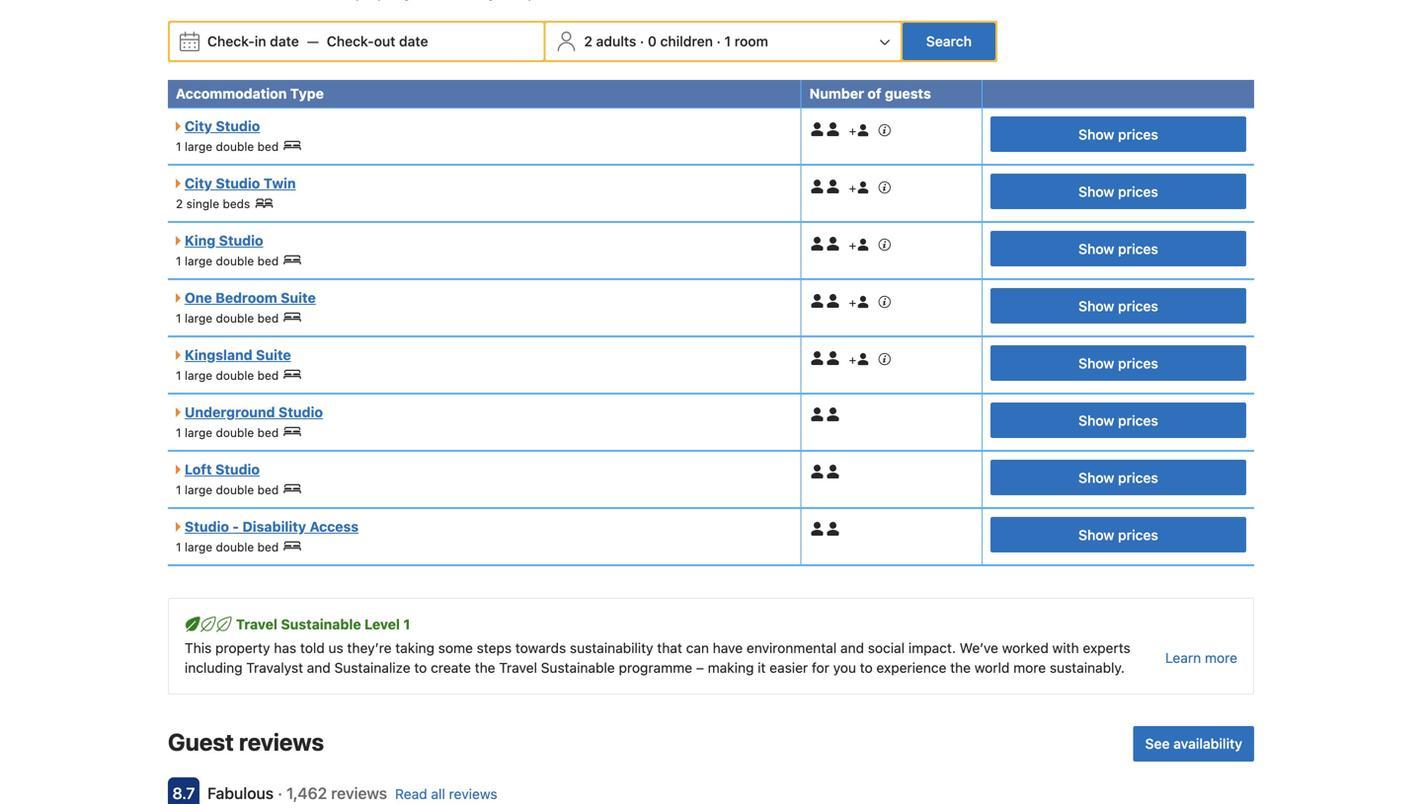 Task type: locate. For each thing, give the bounding box(es) containing it.
1 show prices button from the top
[[991, 116, 1246, 152]]

steps
[[477, 640, 512, 657]]

double down kingsland suite link
[[216, 369, 254, 383]]

6 show prices button from the top
[[991, 403, 1246, 438]]

+ for king studio
[[849, 239, 856, 252]]

2 adults · 0 children · 1 room
[[584, 33, 768, 49]]

show for city studio twin
[[1079, 184, 1114, 200]]

1 for underground studio
[[176, 426, 181, 440]]

2 date from the left
[[399, 33, 428, 49]]

show prices button for studio - disability access
[[991, 517, 1246, 553]]

3 bed from the top
[[257, 311, 279, 325]]

studio down beds
[[219, 232, 263, 249]]

large down city studio link on the left top of the page
[[185, 140, 212, 153]]

travel up property
[[236, 617, 277, 633]]

you
[[833, 660, 856, 676]]

show for one bedroom suite
[[1079, 298, 1114, 315]]

7 large from the top
[[185, 541, 212, 554]]

travel down the towards
[[499, 660, 537, 676]]

can
[[686, 640, 709, 657]]

more right learn
[[1205, 650, 1237, 666]]

6 show prices from the top
[[1079, 413, 1158, 429]]

show for underground studio
[[1079, 413, 1114, 429]]

double down loft studio
[[216, 483, 254, 497]]

+ for city studio twin
[[849, 181, 856, 195]]

availability
[[1173, 736, 1242, 752]]

date right out
[[399, 33, 428, 49]]

double for city
[[216, 140, 254, 153]]

2 large from the top
[[185, 254, 212, 268]]

5 prices from the top
[[1118, 356, 1158, 372]]

the down we've
[[950, 660, 971, 676]]

in
[[255, 33, 266, 49]]

0 horizontal spatial sustainable
[[281, 617, 361, 633]]

2 show prices from the top
[[1079, 184, 1158, 200]]

4 large from the top
[[185, 369, 212, 383]]

0 horizontal spatial more
[[1013, 660, 1046, 676]]

king studio link
[[176, 232, 263, 249]]

kingsland suite link
[[176, 347, 291, 363]]

large for loft
[[185, 483, 212, 497]]

7 show prices from the top
[[1079, 470, 1158, 486]]

7 bed from the top
[[257, 541, 279, 554]]

bed for kingsland suite
[[257, 369, 279, 383]]

3 large from the top
[[185, 311, 212, 325]]

kingsland suite
[[185, 347, 291, 363]]

1 horizontal spatial ·
[[640, 33, 644, 49]]

large for studio
[[185, 541, 212, 554]]

3 2 adults, 1 child element from the top
[[809, 231, 892, 252]]

all
[[431, 786, 445, 803]]

double
[[216, 140, 254, 153], [216, 254, 254, 268], [216, 311, 254, 325], [216, 369, 254, 383], [216, 426, 254, 440], [216, 483, 254, 497], [216, 541, 254, 554]]

4 show prices button from the top
[[991, 288, 1246, 324]]

adults
[[596, 33, 636, 49]]

1 check- from the left
[[207, 33, 255, 49]]

2 bed from the top
[[257, 254, 279, 268]]

show
[[1079, 126, 1114, 143], [1079, 184, 1114, 200], [1079, 241, 1114, 257], [1079, 298, 1114, 315], [1079, 356, 1114, 372], [1079, 413, 1114, 429], [1079, 470, 1114, 486], [1079, 527, 1114, 544]]

7 prices from the top
[[1118, 470, 1158, 486]]

bed for underground studio
[[257, 426, 279, 440]]

and up you
[[840, 640, 864, 657]]

create
[[431, 660, 471, 676]]

7 double from the top
[[216, 541, 254, 554]]

sustainable down the sustainability
[[541, 660, 615, 676]]

2 inside dropdown button
[[584, 33, 592, 49]]

double down king studio
[[216, 254, 254, 268]]

7 show from the top
[[1079, 470, 1114, 486]]

learn more button
[[1165, 649, 1237, 668]]

· left 0 at the top left
[[640, 33, 644, 49]]

prices for city studio twin
[[1118, 184, 1158, 200]]

1 vertical spatial sustainable
[[541, 660, 615, 676]]

2 horizontal spatial ·
[[717, 33, 721, 49]]

studio for underground studio
[[278, 404, 323, 421]]

2 1 large double bed from the top
[[176, 254, 279, 268]]

4 bed from the top
[[257, 369, 279, 383]]

bed down studio - disability access 'link'
[[257, 541, 279, 554]]

1 large double bed for king
[[176, 254, 279, 268]]

6 1 large double bed from the top
[[176, 483, 279, 497]]

show prices for city studio
[[1079, 126, 1158, 143]]

2 for 2 adults · 0 children · 1 room
[[584, 33, 592, 49]]

king
[[185, 232, 215, 249]]

to down the taking
[[414, 660, 427, 676]]

–
[[696, 660, 704, 676]]

1 bed from the top
[[257, 140, 279, 153]]

bed
[[257, 140, 279, 153], [257, 254, 279, 268], [257, 311, 279, 325], [257, 369, 279, 383], [257, 426, 279, 440], [257, 483, 279, 497], [257, 541, 279, 554]]

and
[[840, 640, 864, 657], [307, 660, 331, 676]]

travalyst
[[246, 660, 303, 676]]

+ for one bedroom suite
[[849, 296, 856, 310]]

studio - disability access link
[[176, 519, 359, 535]]

0 vertical spatial travel
[[236, 617, 277, 633]]

loft studio link
[[176, 462, 260, 478]]

4 2 adults, 1 child element from the top
[[809, 288, 892, 310]]

city for city studio twin
[[185, 175, 212, 191]]

large down loft
[[185, 483, 212, 497]]

6 bed from the top
[[257, 483, 279, 497]]

0 vertical spatial city
[[185, 118, 212, 134]]

1
[[724, 33, 731, 49], [176, 140, 181, 153], [176, 254, 181, 268], [176, 311, 181, 325], [176, 369, 181, 383], [176, 426, 181, 440], [176, 483, 181, 497], [176, 541, 181, 554], [403, 617, 410, 633]]

1 horizontal spatial reviews
[[331, 784, 387, 803]]

7 1 large double bed from the top
[[176, 541, 279, 554]]

2 show prices button from the top
[[991, 174, 1246, 209]]

double down one bedroom suite link
[[216, 311, 254, 325]]

learn
[[1165, 650, 1201, 666]]

property
[[215, 640, 270, 657]]

large for king
[[185, 254, 212, 268]]

reviews up fabulous · 1,462 reviews
[[239, 729, 324, 756]]

2 adults, 1 child element
[[809, 116, 892, 138], [809, 174, 892, 195], [809, 231, 892, 252], [809, 288, 892, 310], [809, 345, 892, 367]]

2 2 adults, 1 child element from the top
[[809, 174, 892, 195]]

suite right bedroom
[[281, 290, 316, 306]]

2 adults, 1 child element for city studio twin
[[809, 174, 892, 195]]

1 inside dropdown button
[[724, 33, 731, 49]]

5 + from the top
[[849, 353, 856, 367]]

1 for studio - disability access
[[176, 541, 181, 554]]

date right in
[[270, 33, 299, 49]]

0 horizontal spatial date
[[270, 33, 299, 49]]

reviews
[[239, 729, 324, 756], [331, 784, 387, 803], [449, 786, 497, 803]]

2 adults, 1 child element for kingsland suite
[[809, 345, 892, 367]]

the
[[475, 660, 495, 676], [950, 660, 971, 676]]

8 show prices from the top
[[1079, 527, 1158, 544]]

prices for underground studio
[[1118, 413, 1158, 429]]

to
[[414, 660, 427, 676], [860, 660, 873, 676]]

programme
[[619, 660, 692, 676]]

6 prices from the top
[[1118, 413, 1158, 429]]

2 city from the top
[[185, 175, 212, 191]]

check- right "—"
[[327, 33, 374, 49]]

1 large double bed down one bedroom suite link
[[176, 311, 279, 325]]

1 double from the top
[[216, 140, 254, 153]]

king studio
[[185, 232, 263, 249]]

bed down one bedroom suite
[[257, 311, 279, 325]]

8 show from the top
[[1079, 527, 1114, 544]]

1 show from the top
[[1079, 126, 1114, 143]]

large down studio - disability access 'link'
[[185, 541, 212, 554]]

studio up beds
[[216, 175, 260, 191]]

3 show prices button from the top
[[991, 231, 1246, 266]]

5 show prices button from the top
[[991, 345, 1246, 381]]

double for studio
[[216, 541, 254, 554]]

1 horizontal spatial and
[[840, 640, 864, 657]]

·
[[640, 33, 644, 49], [717, 33, 721, 49], [278, 784, 282, 803]]

1 large double bed down -
[[176, 541, 279, 554]]

studio right underground
[[278, 404, 323, 421]]

1 horizontal spatial 2
[[584, 33, 592, 49]]

we've
[[960, 640, 998, 657]]

2 + from the top
[[849, 181, 856, 195]]

sustainable inside this property has told us they're taking some steps towards sustainability that can have environmental and social impact. we've worked with experts including travalyst and sustainalize to create the travel sustainable programme – making it easier for you to experience the world more sustainably.
[[541, 660, 615, 676]]

one
[[185, 290, 212, 306]]

6 show from the top
[[1079, 413, 1114, 429]]

1 + from the top
[[849, 124, 856, 138]]

5 1 large double bed from the top
[[176, 426, 279, 440]]

2
[[584, 33, 592, 49], [176, 197, 183, 211]]

studio down accommodation
[[216, 118, 260, 134]]

show prices for one bedroom suite
[[1079, 298, 1158, 315]]

large down kingsland
[[185, 369, 212, 383]]

1 large double bed down underground
[[176, 426, 279, 440]]

3 show prices from the top
[[1079, 241, 1158, 257]]

0 horizontal spatial to
[[414, 660, 427, 676]]

more
[[1205, 650, 1237, 666], [1013, 660, 1046, 676]]

read all reviews
[[395, 786, 497, 803]]

5 bed from the top
[[257, 426, 279, 440]]

city
[[185, 118, 212, 134], [185, 175, 212, 191]]

2 check- from the left
[[327, 33, 374, 49]]

studio for city studio twin
[[216, 175, 260, 191]]

studio
[[216, 118, 260, 134], [216, 175, 260, 191], [219, 232, 263, 249], [278, 404, 323, 421], [215, 462, 260, 478], [185, 519, 229, 535]]

to right you
[[860, 660, 873, 676]]

double down city studio
[[216, 140, 254, 153]]

0 horizontal spatial the
[[475, 660, 495, 676]]

studio right loft
[[215, 462, 260, 478]]

1 city from the top
[[185, 118, 212, 134]]

the down the steps
[[475, 660, 495, 676]]

1 large double bed down kingsland suite link
[[176, 369, 279, 383]]

5 large from the top
[[185, 426, 212, 440]]

4 double from the top
[[216, 369, 254, 383]]

large down 'one'
[[185, 311, 212, 325]]

1 vertical spatial city
[[185, 175, 212, 191]]

large up loft
[[185, 426, 212, 440]]

1 horizontal spatial more
[[1205, 650, 1237, 666]]

0 vertical spatial suite
[[281, 290, 316, 306]]

6 double from the top
[[216, 483, 254, 497]]

one bedroom suite
[[185, 290, 316, 306]]

suite
[[281, 290, 316, 306], [256, 347, 291, 363]]

0 vertical spatial 2
[[584, 33, 592, 49]]

1 horizontal spatial to
[[860, 660, 873, 676]]

4 + from the top
[[849, 296, 856, 310]]

bed down kingsland suite
[[257, 369, 279, 383]]

1 large double bed down loft studio
[[176, 483, 279, 497]]

2 to from the left
[[860, 660, 873, 676]]

1 horizontal spatial travel
[[499, 660, 537, 676]]

guest reviews element
[[168, 727, 1125, 758]]

city down accommodation
[[185, 118, 212, 134]]

8 prices from the top
[[1118, 527, 1158, 544]]

search button
[[902, 23, 995, 60]]

1 2 adults, 1 child element from the top
[[809, 116, 892, 138]]

sustainable up told
[[281, 617, 361, 633]]

1 vertical spatial 2
[[176, 197, 183, 211]]

check- up accommodation
[[207, 33, 255, 49]]

reviews left read
[[331, 784, 387, 803]]

3 1 large double bed from the top
[[176, 311, 279, 325]]

1 large from the top
[[185, 140, 212, 153]]

2 double from the top
[[216, 254, 254, 268]]

bed up studio - disability access 'link'
[[257, 483, 279, 497]]

more down worked
[[1013, 660, 1046, 676]]

bed for city studio
[[257, 140, 279, 153]]

1 large double bed down city studio
[[176, 140, 279, 153]]

2 show from the top
[[1079, 184, 1114, 200]]

bed up one bedroom suite
[[257, 254, 279, 268]]

1 large double bed
[[176, 140, 279, 153], [176, 254, 279, 268], [176, 311, 279, 325], [176, 369, 279, 383], [176, 426, 279, 440], [176, 483, 279, 497], [176, 541, 279, 554]]

1 horizontal spatial the
[[950, 660, 971, 676]]

7 show prices button from the top
[[991, 460, 1246, 496]]

guests
[[885, 85, 931, 102]]

6 large from the top
[[185, 483, 212, 497]]

bed up twin
[[257, 140, 279, 153]]

3 prices from the top
[[1118, 241, 1158, 257]]

4 prices from the top
[[1118, 298, 1158, 315]]

one bedroom suite link
[[176, 290, 316, 306]]

large
[[185, 140, 212, 153], [185, 254, 212, 268], [185, 311, 212, 325], [185, 369, 212, 383], [185, 426, 212, 440], [185, 483, 212, 497], [185, 541, 212, 554]]

bed down underground studio
[[257, 426, 279, 440]]

double down underground
[[216, 426, 254, 440]]

1 for loft studio
[[176, 483, 181, 497]]

show prices for studio - disability access
[[1079, 527, 1158, 544]]

taking
[[395, 640, 435, 657]]

2 left single
[[176, 197, 183, 211]]

4 show prices from the top
[[1079, 298, 1158, 315]]

8 show prices button from the top
[[991, 517, 1246, 553]]

0 horizontal spatial 2
[[176, 197, 183, 211]]

1 large double bed down king studio
[[176, 254, 279, 268]]

sustainalize
[[334, 660, 410, 676]]

studio for loft studio
[[215, 462, 260, 478]]

show prices button for loft studio
[[991, 460, 1246, 496]]

reviews right the all
[[449, 786, 497, 803]]

1 show prices from the top
[[1079, 126, 1158, 143]]

8.7
[[172, 784, 195, 803]]

and down told
[[307, 660, 331, 676]]

· left 1,462 at the bottom left of the page
[[278, 784, 282, 803]]

underground studio link
[[176, 404, 323, 421]]

1 horizontal spatial check-
[[327, 33, 374, 49]]

suite right kingsland
[[256, 347, 291, 363]]

show prices button for king studio
[[991, 231, 1246, 266]]

3 double from the top
[[216, 311, 254, 325]]

· right children at the top of page
[[717, 33, 721, 49]]

1 horizontal spatial date
[[399, 33, 428, 49]]

check-
[[207, 33, 255, 49], [327, 33, 374, 49]]

1 the from the left
[[475, 660, 495, 676]]

3 show from the top
[[1079, 241, 1114, 257]]

1 vertical spatial travel
[[499, 660, 537, 676]]

+
[[849, 124, 856, 138], [849, 181, 856, 195], [849, 239, 856, 252], [849, 296, 856, 310], [849, 353, 856, 367]]

travel
[[236, 617, 277, 633], [499, 660, 537, 676]]

1 horizontal spatial sustainable
[[541, 660, 615, 676]]

check-out date button
[[319, 24, 436, 59]]

5 show from the top
[[1079, 356, 1114, 372]]

3 + from the top
[[849, 239, 856, 252]]

more inside button
[[1205, 650, 1237, 666]]

1 1 large double bed from the top
[[176, 140, 279, 153]]

sustainably.
[[1050, 660, 1125, 676]]

large for underground
[[185, 426, 212, 440]]

large down the king
[[185, 254, 212, 268]]

0 horizontal spatial check-
[[207, 33, 255, 49]]

2 left adults in the top left of the page
[[584, 33, 592, 49]]

1 prices from the top
[[1118, 126, 1158, 143]]

city studio twin
[[185, 175, 296, 191]]

5 double from the top
[[216, 426, 254, 440]]

5 show prices from the top
[[1079, 356, 1158, 372]]

0 vertical spatial and
[[840, 640, 864, 657]]

date
[[270, 33, 299, 49], [399, 33, 428, 49]]

easier
[[770, 660, 808, 676]]

check-in date button
[[199, 24, 307, 59]]

loft
[[185, 462, 212, 478]]

4 show from the top
[[1079, 298, 1114, 315]]

2 adults, 1 child element for one bedroom suite
[[809, 288, 892, 310]]

double down -
[[216, 541, 254, 554]]

accommodation
[[176, 85, 287, 102]]

search
[[926, 33, 972, 49]]

0 horizontal spatial reviews
[[239, 729, 324, 756]]

4 1 large double bed from the top
[[176, 369, 279, 383]]

large for city
[[185, 140, 212, 153]]

2 prices from the top
[[1118, 184, 1158, 200]]

worked
[[1002, 640, 1049, 657]]

show prices
[[1079, 126, 1158, 143], [1079, 184, 1158, 200], [1079, 241, 1158, 257], [1079, 298, 1158, 315], [1079, 356, 1158, 372], [1079, 413, 1158, 429], [1079, 470, 1158, 486], [1079, 527, 1158, 544]]

0 horizontal spatial and
[[307, 660, 331, 676]]

5 2 adults, 1 child element from the top
[[809, 345, 892, 367]]

bed for loft studio
[[257, 483, 279, 497]]

city up single
[[185, 175, 212, 191]]

1 large double bed for loft
[[176, 483, 279, 497]]

for
[[812, 660, 829, 676]]



Task type: vqa. For each thing, say whether or not it's contained in the screenshot.
tracking
no



Task type: describe. For each thing, give the bounding box(es) containing it.
number of guests
[[809, 85, 931, 102]]

show prices button for underground studio
[[991, 403, 1246, 438]]

2 adults, 1 child element for city studio
[[809, 116, 892, 138]]

double for loft
[[216, 483, 254, 497]]

they're
[[347, 640, 392, 657]]

world
[[975, 660, 1010, 676]]

studio for king studio
[[219, 232, 263, 249]]

double for king
[[216, 254, 254, 268]]

studio - disability access
[[185, 519, 359, 535]]

this
[[185, 640, 212, 657]]

1 large double bed for studio
[[176, 541, 279, 554]]

1 vertical spatial and
[[307, 660, 331, 676]]

bed for studio - disability access
[[257, 541, 279, 554]]

with
[[1052, 640, 1079, 657]]

show prices for city studio twin
[[1079, 184, 1158, 200]]

city for city studio
[[185, 118, 212, 134]]

some
[[438, 640, 473, 657]]

beds
[[223, 197, 250, 211]]

show for kingsland suite
[[1079, 356, 1114, 372]]

read
[[395, 786, 427, 803]]

double for underground
[[216, 426, 254, 440]]

1 large double bed for underground
[[176, 426, 279, 440]]

level
[[365, 617, 400, 633]]

city studio
[[185, 118, 260, 134]]

show prices button for city studio twin
[[991, 174, 1246, 209]]

prices for king studio
[[1118, 241, 1158, 257]]

studio for city studio
[[216, 118, 260, 134]]

underground
[[185, 404, 275, 421]]

see availability
[[1145, 736, 1242, 752]]

0 horizontal spatial ·
[[278, 784, 282, 803]]

check-in date — check-out date
[[207, 33, 428, 49]]

1,462
[[286, 784, 327, 803]]

fabulous
[[207, 784, 274, 803]]

kingsland
[[185, 347, 252, 363]]

that
[[657, 640, 682, 657]]

1 to from the left
[[414, 660, 427, 676]]

city studio link
[[176, 118, 260, 134]]

show prices for loft studio
[[1079, 470, 1158, 486]]

sustainability
[[570, 640, 653, 657]]

guest reviews
[[168, 729, 324, 756]]

more inside this property has told us they're taking some steps towards sustainability that can have environmental and social impact. we've worked with experts including travalyst and sustainalize to create the travel sustainable programme – making it easier for you to experience the world more sustainably.
[[1013, 660, 1046, 676]]

large for kingsland
[[185, 369, 212, 383]]

show prices button for one bedroom suite
[[991, 288, 1246, 324]]

show prices for king studio
[[1079, 241, 1158, 257]]

show prices for kingsland suite
[[1079, 356, 1158, 372]]

experts
[[1083, 640, 1130, 657]]

environmental
[[747, 640, 837, 657]]

2 horizontal spatial reviews
[[449, 786, 497, 803]]

has
[[274, 640, 296, 657]]

1 large double bed for kingsland
[[176, 369, 279, 383]]

studio left -
[[185, 519, 229, 535]]

room
[[735, 33, 768, 49]]

rated fabulous element
[[207, 784, 274, 803]]

0 horizontal spatial travel
[[236, 617, 277, 633]]

bedroom
[[216, 290, 277, 306]]

2 adults, 1 child element for king studio
[[809, 231, 892, 252]]

show prices for underground studio
[[1079, 413, 1158, 429]]

0
[[648, 33, 657, 49]]

1 date from the left
[[270, 33, 299, 49]]

2 the from the left
[[950, 660, 971, 676]]

show prices button for city studio
[[991, 116, 1246, 152]]

+ for city studio
[[849, 124, 856, 138]]

it
[[758, 660, 766, 676]]

2 adults · 0 children · 1 room button
[[548, 23, 899, 60]]

number
[[809, 85, 864, 102]]

city studio twin link
[[176, 175, 296, 191]]

prices for one bedroom suite
[[1118, 298, 1158, 315]]

large for one
[[185, 311, 212, 325]]

1 for city studio
[[176, 140, 181, 153]]

bed for one bedroom suite
[[257, 311, 279, 325]]

told
[[300, 640, 325, 657]]

double for one
[[216, 311, 254, 325]]

1 large double bed for city
[[176, 140, 279, 153]]

-
[[232, 519, 239, 535]]

see availability button
[[1133, 727, 1254, 762]]

see
[[1145, 736, 1170, 752]]

have
[[713, 640, 743, 657]]

us
[[328, 640, 343, 657]]

prices for city studio
[[1118, 126, 1158, 143]]

scored 8.7 element
[[168, 778, 199, 805]]

2 single beds
[[176, 197, 250, 211]]

0 vertical spatial sustainable
[[281, 617, 361, 633]]

1 for king studio
[[176, 254, 181, 268]]

show for king studio
[[1079, 241, 1114, 257]]

guest
[[168, 729, 234, 756]]

travel inside this property has told us they're taking some steps towards sustainability that can have environmental and social impact. we've worked with experts including travalyst and sustainalize to create the travel sustainable programme – making it easier for you to experience the world more sustainably.
[[499, 660, 537, 676]]

learn more
[[1165, 650, 1237, 666]]

show for studio - disability access
[[1079, 527, 1114, 544]]

fabulous · 1,462 reviews
[[207, 784, 387, 803]]

+ for kingsland suite
[[849, 353, 856, 367]]

twin
[[263, 175, 296, 191]]

—
[[307, 33, 319, 49]]

double for kingsland
[[216, 369, 254, 383]]

accommodation type
[[176, 85, 324, 102]]

prices for studio - disability access
[[1118, 527, 1158, 544]]

access
[[310, 519, 359, 535]]

towards
[[515, 640, 566, 657]]

disability
[[242, 519, 306, 535]]

loft studio
[[185, 462, 260, 478]]

1 for kingsland suite
[[176, 369, 181, 383]]

prices for kingsland suite
[[1118, 356, 1158, 372]]

bed for king studio
[[257, 254, 279, 268]]

type
[[290, 85, 324, 102]]

including
[[185, 660, 243, 676]]

of
[[867, 85, 881, 102]]

2 for 2 single beds
[[176, 197, 183, 211]]

making
[[708, 660, 754, 676]]

experience
[[876, 660, 946, 676]]

1 for one bedroom suite
[[176, 311, 181, 325]]

out
[[374, 33, 395, 49]]

this property has told us they're taking some steps towards sustainability that can have environmental and social impact. we've worked with experts including travalyst and sustainalize to create the travel sustainable programme – making it easier for you to experience the world more sustainably.
[[185, 640, 1130, 676]]

children
[[660, 33, 713, 49]]

single
[[186, 197, 219, 211]]

1 large double bed for one
[[176, 311, 279, 325]]

show prices button for kingsland suite
[[991, 345, 1246, 381]]

travel sustainable level 1
[[236, 617, 410, 633]]

prices for loft studio
[[1118, 470, 1158, 486]]

show for city studio
[[1079, 126, 1114, 143]]

underground studio
[[185, 404, 323, 421]]

show for loft studio
[[1079, 470, 1114, 486]]

1 vertical spatial suite
[[256, 347, 291, 363]]



